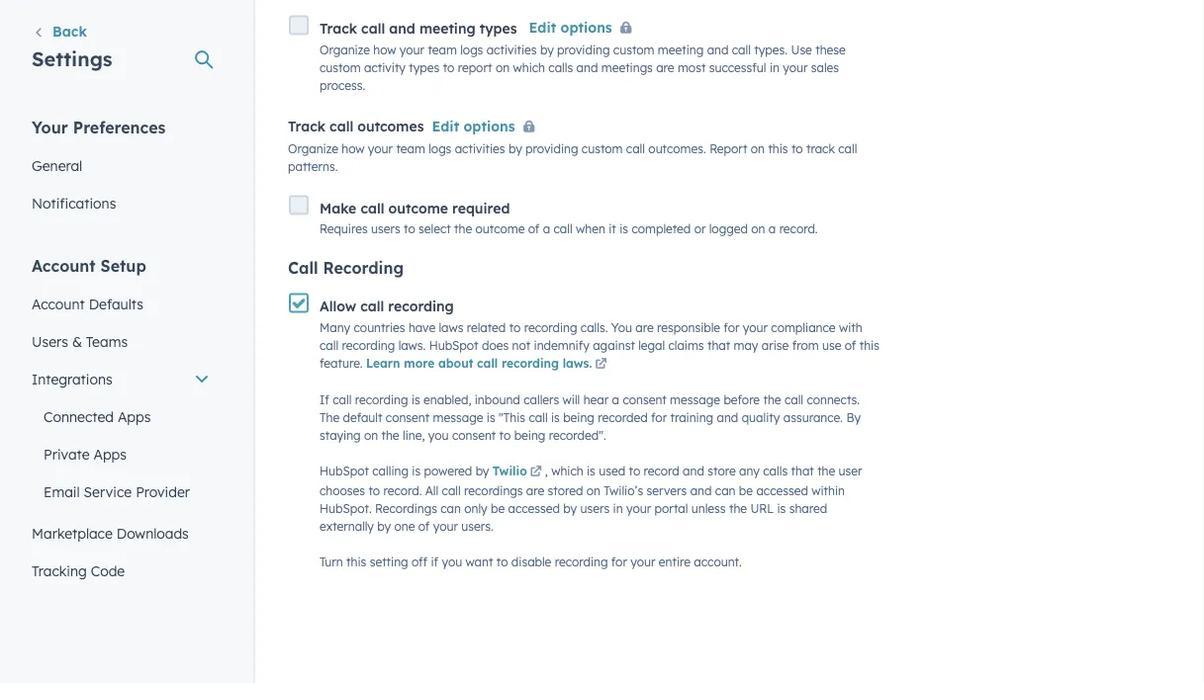 Task type: locate. For each thing, give the bounding box(es) containing it.
2 vertical spatial for
[[611, 555, 627, 570]]

connects.
[[807, 393, 860, 408]]

to left the track at the right of the page
[[792, 141, 803, 156]]

activities
[[487, 42, 537, 57], [455, 141, 505, 156]]

options for track call and meeting types
[[561, 18, 612, 36]]

1 vertical spatial which
[[551, 464, 584, 479]]

of inside make call outcome required requires users to select the outcome of a call when it is completed or logged on a record.
[[528, 222, 540, 237]]

about
[[438, 356, 473, 371]]

0 vertical spatial options
[[561, 18, 612, 36]]

requires
[[320, 222, 368, 237]]

private apps link
[[20, 436, 222, 474]]

1 vertical spatial team
[[396, 141, 425, 156]]

which
[[513, 60, 545, 75], [551, 464, 584, 479]]

team inside organize how your team logs activities by providing custom call outcomes. report on this to track call patterns.
[[396, 141, 425, 156]]

logs inside the organize how your team logs activities by providing custom meeting and call types. use these custom activity types to report on which calls and meetings are most successful in your sales process.
[[460, 42, 483, 57]]

types
[[480, 20, 517, 37], [409, 60, 440, 75]]

1 horizontal spatial for
[[651, 411, 667, 426]]

0 vertical spatial edit
[[529, 18, 556, 36]]

account up account defaults
[[32, 256, 96, 276]]

your left users.
[[433, 519, 458, 534]]

for
[[724, 320, 740, 335], [651, 411, 667, 426], [611, 555, 627, 570]]

1 horizontal spatial logs
[[460, 42, 483, 57]]

1 horizontal spatial hubspot
[[429, 338, 479, 353]]

options up the organize how your team logs activities by providing custom meeting and call types. use these custom activity types to report on which calls and meetings are most successful in your sales process.
[[561, 18, 612, 36]]

and inside the if call recording is enabled, inbound callers will hear a consent message before the call connects. the default consent message is "this call is being recorded for training and quality assurance. by staying on the line, you consent to being recorded".
[[717, 411, 739, 426]]

activities inside organize how your team logs activities by providing custom call outcomes. report on this to track call patterns.
[[455, 141, 505, 156]]

activity
[[364, 60, 406, 75]]

this inside the many countries have laws related to recording calls. you are responsible for your compliance with call recording laws. hubspot does not indemnify against legal claims that may arise from use of this feature.
[[860, 338, 880, 353]]

to up not
[[509, 320, 521, 335]]

calls right any
[[763, 464, 788, 479]]

recorded".
[[549, 428, 606, 443]]

back link
[[32, 21, 87, 45]]

call down does
[[477, 356, 498, 371]]

team down 'outcomes'
[[396, 141, 425, 156]]

in down 'types.' at top
[[770, 60, 780, 75]]

1 horizontal spatial being
[[563, 411, 595, 426]]

0 vertical spatial apps
[[118, 408, 151, 426]]

1 horizontal spatial how
[[373, 42, 396, 57]]

custom left "outcomes."
[[582, 141, 623, 156]]

apps inside 'link'
[[118, 408, 151, 426]]

preferences
[[73, 117, 166, 137]]

1 vertical spatial edit options
[[432, 118, 515, 135]]

1 horizontal spatial calls
[[763, 464, 788, 479]]

in down twilio's
[[613, 501, 623, 516]]

2 vertical spatial custom
[[582, 141, 623, 156]]

message down enabled,
[[433, 411, 483, 426]]

1 vertical spatial providing
[[526, 141, 578, 156]]

outcomes.
[[649, 141, 706, 156]]

many
[[320, 320, 350, 335]]

0 vertical spatial edit options button
[[529, 15, 640, 41]]

2 horizontal spatial are
[[656, 60, 674, 75]]

recording up default
[[355, 393, 408, 408]]

with
[[839, 320, 863, 335]]

calls inside , which is used to record and store any calls that the user chooses to record. all call recordings are stored on twilio's servers and can be  accessed within hubspot. recordings can only be accessed by users in your portal unless the url is shared externally by one of your users.
[[763, 464, 788, 479]]

1 horizontal spatial options
[[561, 18, 612, 36]]

1 horizontal spatial team
[[428, 42, 457, 57]]

code
[[91, 563, 125, 580]]

0 horizontal spatial edit options
[[432, 118, 515, 135]]

how inside the organize how your team logs activities by providing custom meeting and call types. use these custom activity types to report on which calls and meetings are most successful in your sales process.
[[373, 42, 396, 57]]

integrations
[[32, 371, 113, 388]]

allow call recording
[[320, 298, 454, 315]]

and
[[389, 20, 415, 37], [707, 42, 729, 57], [577, 60, 598, 75], [717, 411, 739, 426], [683, 464, 705, 479], [690, 483, 712, 498]]

1 horizontal spatial record.
[[779, 222, 818, 237]]

by inside the organize how your team logs activities by providing custom meeting and call types. use these custom activity types to report on which calls and meetings are most successful in your sales process.
[[540, 42, 554, 57]]

1 vertical spatial are
[[636, 320, 654, 335]]

0 vertical spatial this
[[768, 141, 788, 156]]

0 horizontal spatial which
[[513, 60, 545, 75]]

team inside the organize how your team logs activities by providing custom meeting and call types. use these custom activity types to report on which calls and meetings are most successful in your sales process.
[[428, 42, 457, 57]]

edit options
[[529, 18, 612, 36], [432, 118, 515, 135]]

1 horizontal spatial in
[[770, 60, 780, 75]]

track
[[807, 141, 835, 156]]

calls left meetings
[[549, 60, 573, 75]]

track up process.
[[320, 20, 357, 37]]

custom inside organize how your team logs activities by providing custom call outcomes. report on this to track call patterns.
[[582, 141, 623, 156]]

account for account setup
[[32, 256, 96, 276]]

being up recorded".
[[563, 411, 595, 426]]

record. up recordings at the bottom left of page
[[383, 483, 422, 498]]

1 vertical spatial organize
[[288, 141, 338, 156]]

edit options button down report
[[432, 115, 543, 140]]

most
[[678, 60, 706, 75]]

hubspot up chooses at the bottom of the page
[[320, 464, 369, 479]]

0 horizontal spatial users
[[371, 222, 401, 237]]

logs
[[460, 42, 483, 57], [429, 141, 452, 156]]

1 vertical spatial hubspot
[[320, 464, 369, 479]]

a right logged
[[769, 222, 776, 237]]

this left the track at the right of the page
[[768, 141, 788, 156]]

calls inside the organize how your team logs activities by providing custom meeting and call types. use these custom activity types to report on which calls and meetings are most successful in your sales process.
[[549, 60, 573, 75]]

providing inside the organize how your team logs activities by providing custom meeting and call types. use these custom activity types to report on which calls and meetings are most successful in your sales process.
[[557, 42, 610, 57]]

allow
[[320, 298, 356, 315]]

integrations button
[[20, 361, 222, 398]]

edit
[[529, 18, 556, 36], [432, 118, 459, 135]]

1 vertical spatial how
[[342, 141, 365, 156]]

options for track call outcomes
[[464, 118, 515, 135]]

1 vertical spatial consent
[[386, 411, 430, 426]]

on
[[496, 60, 510, 75], [751, 141, 765, 156], [751, 222, 765, 237], [364, 428, 378, 443], [587, 483, 601, 498]]

not
[[512, 338, 531, 353]]

consent down the inbound
[[452, 428, 496, 443]]

2 vertical spatial are
[[526, 483, 545, 498]]

how inside organize how your team logs activities by providing custom call outcomes. report on this to track call patterns.
[[342, 141, 365, 156]]

on inside make call outcome required requires users to select the outcome of a call when it is completed or logged on a record.
[[751, 222, 765, 237]]

0 horizontal spatial in
[[613, 501, 623, 516]]

team for patterns.
[[396, 141, 425, 156]]

options down report
[[464, 118, 515, 135]]

1 vertical spatial being
[[514, 428, 546, 443]]

hubspot inside the many countries have laws related to recording calls. you are responsible for your compliance with call recording laws. hubspot does not indemnify against legal claims that may arise from use of this feature.
[[429, 338, 479, 353]]

1 vertical spatial apps
[[93, 446, 127, 463]]

0 horizontal spatial edit
[[432, 118, 459, 135]]

record. inside , which is used to record and store any calls that the user chooses to record. all call recordings are stored on twilio's servers and can be  accessed within hubspot. recordings can only be accessed by users in your portal unless the url is shared externally by one of your users.
[[383, 483, 422, 498]]

1 horizontal spatial that
[[791, 464, 814, 479]]

meetings
[[601, 60, 653, 75]]

organize inside organize how your team logs activities by providing custom call outcomes. report on this to track call patterns.
[[288, 141, 338, 156]]

or
[[694, 222, 706, 237]]

powered
[[424, 464, 472, 479]]

is left enabled,
[[412, 393, 420, 408]]

recording
[[388, 298, 454, 315], [524, 320, 577, 335], [342, 338, 395, 353], [502, 356, 559, 371], [355, 393, 408, 408], [555, 555, 608, 570]]

connected apps
[[44, 408, 151, 426]]

which up stored
[[551, 464, 584, 479]]

to inside the if call recording is enabled, inbound callers will hear a consent message before the call connects. the default consent message is "this call is being recorded for training and quality assurance. by staying on the line, you consent to being recorded".
[[499, 428, 511, 443]]

0 vertical spatial users
[[371, 222, 401, 237]]

account setup element
[[20, 255, 222, 665]]

record.
[[779, 222, 818, 237], [383, 483, 422, 498]]

0 horizontal spatial of
[[418, 519, 430, 534]]

logs for types
[[460, 42, 483, 57]]

be
[[739, 483, 753, 498], [491, 501, 505, 516]]

logs for patterns.
[[429, 141, 452, 156]]

how up the activity
[[373, 42, 396, 57]]

0 vertical spatial can
[[715, 483, 736, 498]]

apps down integrations button
[[118, 408, 151, 426]]

1 vertical spatial record.
[[383, 483, 422, 498]]

edit options button for track call and meeting types
[[529, 15, 640, 41]]

account up users
[[32, 295, 85, 313]]

in inside , which is used to record and store any calls that the user chooses to record. all call recordings are stored on twilio's servers and can be  accessed within hubspot. recordings can only be accessed by users in your portal unless the url is shared externally by one of your users.
[[613, 501, 623, 516]]

consent up recorded
[[623, 393, 667, 408]]

2 vertical spatial consent
[[452, 428, 496, 443]]

0 vertical spatial providing
[[557, 42, 610, 57]]

connected
[[44, 408, 114, 426]]

organize how your team logs activities by providing custom call outcomes. report on this to track call patterns.
[[288, 141, 857, 174]]

1 vertical spatial for
[[651, 411, 667, 426]]

account defaults
[[32, 295, 143, 313]]

the up quality
[[763, 393, 781, 408]]

being down "this
[[514, 428, 546, 443]]

0 horizontal spatial types
[[409, 60, 440, 75]]

activities for patterns.
[[455, 141, 505, 156]]

how
[[373, 42, 396, 57], [342, 141, 365, 156]]

you
[[428, 428, 449, 443], [442, 555, 462, 570]]

of
[[528, 222, 540, 237], [845, 338, 856, 353], [418, 519, 430, 534]]

team down the track call and meeting types
[[428, 42, 457, 57]]

1 horizontal spatial edit options
[[529, 18, 612, 36]]

to inside organize how your team logs activities by providing custom call outcomes. report on this to track call patterns.
[[792, 141, 803, 156]]

0 vertical spatial how
[[373, 42, 396, 57]]

types right the activity
[[409, 60, 440, 75]]

1 account from the top
[[32, 256, 96, 276]]

make
[[320, 200, 357, 217]]

1 horizontal spatial this
[[768, 141, 788, 156]]

laws. up 'more'
[[398, 338, 426, 353]]

organize up patterns.
[[288, 141, 338, 156]]

for left training
[[651, 411, 667, 426]]

account
[[32, 256, 96, 276], [32, 295, 85, 313]]

users down twilio's
[[580, 501, 610, 516]]

on inside the if call recording is enabled, inbound callers will hear a consent message before the call connects. the default consent message is "this call is being recorded for training and quality assurance. by staying on the line, you consent to being recorded".
[[364, 428, 378, 443]]

0 vertical spatial activities
[[487, 42, 537, 57]]

0 horizontal spatial logs
[[429, 141, 452, 156]]

users.
[[461, 519, 493, 534]]

outcome
[[389, 200, 448, 217], [476, 222, 525, 237]]

1 horizontal spatial are
[[636, 320, 654, 335]]

hubspot up 'about'
[[429, 338, 479, 353]]

that
[[708, 338, 731, 353], [791, 464, 814, 479]]

activities up required
[[455, 141, 505, 156]]

does
[[482, 338, 509, 353]]

meeting up report
[[419, 20, 476, 37]]

twilio
[[493, 464, 527, 479]]

0 vertical spatial you
[[428, 428, 449, 443]]

custom for types
[[613, 42, 655, 57]]

meeting up the most
[[658, 42, 704, 57]]

activities up report
[[487, 42, 537, 57]]

this right turn
[[346, 555, 366, 570]]

0 horizontal spatial how
[[342, 141, 365, 156]]

of inside , which is used to record and store any calls that the user chooses to record. all call recordings are stored on twilio's servers and can be  accessed within hubspot. recordings can only be accessed by users in your portal unless the url is shared externally by one of your users.
[[418, 519, 430, 534]]

related
[[467, 320, 506, 335]]

0 vertical spatial custom
[[613, 42, 655, 57]]

your inside the many countries have laws related to recording calls. you are responsible for your compliance with call recording laws. hubspot does not indemnify against legal claims that may arise from use of this feature.
[[743, 320, 768, 335]]

edit up the organize how your team logs activities by providing custom meeting and call types. use these custom activity types to report on which calls and meetings are most successful in your sales process.
[[529, 18, 556, 36]]

organize up process.
[[320, 42, 370, 57]]

select
[[419, 222, 451, 237]]

1 vertical spatial types
[[409, 60, 440, 75]]

activities inside the organize how your team logs activities by providing custom meeting and call types. use these custom activity types to report on which calls and meetings are most successful in your sales process.
[[487, 42, 537, 57]]

a
[[543, 222, 550, 237], [769, 222, 776, 237], [612, 393, 620, 408]]

1 vertical spatial edit
[[432, 118, 459, 135]]

1 horizontal spatial types
[[480, 20, 517, 37]]

use
[[822, 338, 842, 353]]

edit right 'outcomes'
[[432, 118, 459, 135]]

laws.
[[398, 338, 426, 353], [563, 356, 592, 371]]

and down before
[[717, 411, 739, 426]]

general link
[[20, 147, 222, 185]]

1 vertical spatial accessed
[[508, 501, 560, 516]]

you right line,
[[428, 428, 449, 443]]

edit options button up the organize how your team logs activities by providing custom meeting and call types. use these custom activity types to report on which calls and meetings are most successful in your sales process.
[[529, 15, 640, 41]]

1 vertical spatial edit options button
[[432, 115, 543, 140]]

be down recordings
[[491, 501, 505, 516]]

options
[[561, 18, 612, 36], [464, 118, 515, 135]]

before
[[724, 393, 760, 408]]

0 horizontal spatial outcome
[[389, 200, 448, 217]]

which right report
[[513, 60, 545, 75]]

0 horizontal spatial that
[[708, 338, 731, 353]]

call down the many
[[320, 338, 339, 353]]

edit options button for track call outcomes
[[432, 115, 543, 140]]

edit options up the organize how your team logs activities by providing custom meeting and call types. use these custom activity types to report on which calls and meetings are most successful in your sales process.
[[529, 18, 612, 36]]

logs inside organize how your team logs activities by providing custom call outcomes. report on this to track call patterns.
[[429, 141, 452, 156]]

&
[[72, 333, 82, 350]]

call up countries
[[360, 298, 384, 315]]

1 horizontal spatial accessed
[[756, 483, 808, 498]]

to inside make call outcome required requires users to select the outcome of a call when it is completed or logged on a record.
[[404, 222, 415, 237]]

0 vertical spatial edit options
[[529, 18, 612, 36]]

1 vertical spatial in
[[613, 501, 623, 516]]

edit for track call and meeting types
[[529, 18, 556, 36]]

1 vertical spatial laws.
[[563, 356, 592, 371]]

0 vertical spatial in
[[770, 60, 780, 75]]

the left line,
[[381, 428, 399, 443]]

for left entire
[[611, 555, 627, 570]]

2 horizontal spatial for
[[724, 320, 740, 335]]

call down callers
[[529, 411, 548, 426]]

0 vertical spatial consent
[[623, 393, 667, 408]]

turn this setting off if you want to disable recording for your entire account.
[[320, 555, 742, 570]]

to down calling in the bottom left of the page
[[369, 483, 380, 498]]

is down callers
[[551, 411, 560, 426]]

call left "outcomes."
[[626, 141, 645, 156]]

being
[[563, 411, 595, 426], [514, 428, 546, 443]]

many countries have laws related to recording calls. you are responsible for your compliance with call recording laws. hubspot does not indemnify against legal claims that may arise from use of this feature.
[[320, 320, 880, 371]]

can left "only"
[[441, 501, 461, 516]]

2 account from the top
[[32, 295, 85, 313]]

account defaults link
[[20, 285, 222, 323]]

2 horizontal spatial this
[[860, 338, 880, 353]]

1 vertical spatial activities
[[455, 141, 505, 156]]

your
[[32, 117, 68, 137]]

providing up make call outcome required requires users to select the outcome of a call when it is completed or logged on a record.
[[526, 141, 578, 156]]

your inside organize how your team logs activities by providing custom call outcomes. report on this to track call patterns.
[[368, 141, 393, 156]]

1 horizontal spatial edit
[[529, 18, 556, 36]]

accessed up url
[[756, 483, 808, 498]]

outcome down required
[[476, 222, 525, 237]]

1 vertical spatial meeting
[[658, 42, 704, 57]]

1 horizontal spatial message
[[670, 393, 720, 408]]

0 vertical spatial track
[[320, 20, 357, 37]]

assurance.
[[784, 411, 843, 426]]

how for patterns.
[[342, 141, 365, 156]]

providing inside organize how your team logs activities by providing custom call outcomes. report on this to track call patterns.
[[526, 141, 578, 156]]

1 vertical spatial account
[[32, 295, 85, 313]]

0 vertical spatial organize
[[320, 42, 370, 57]]

1 link opens in a new window image from the top
[[595, 356, 607, 374]]

your up may
[[743, 320, 768, 335]]

the
[[454, 222, 472, 237], [763, 393, 781, 408], [381, 428, 399, 443], [818, 464, 835, 479], [729, 501, 747, 516]]

logs up report
[[460, 42, 483, 57]]

for inside the many countries have laws related to recording calls. you are responsible for your compliance with call recording laws. hubspot does not indemnify against legal claims that may arise from use of this feature.
[[724, 320, 740, 335]]

0 vertical spatial of
[[528, 222, 540, 237]]

hear
[[584, 393, 609, 408]]

default
[[343, 411, 382, 426]]

and up the activity
[[389, 20, 415, 37]]

apps for connected apps
[[118, 408, 151, 426]]

can down store
[[715, 483, 736, 498]]

link opens in a new window image
[[595, 356, 607, 374], [595, 359, 607, 371]]

laws
[[439, 320, 464, 335]]

to inside the organize how your team logs activities by providing custom meeting and call types. use these custom activity types to report on which calls and meetings are most successful in your sales process.
[[443, 60, 455, 75]]

2 link opens in a new window image from the top
[[530, 467, 542, 479]]

turn
[[320, 555, 343, 570]]

0 vertical spatial laws.
[[398, 338, 426, 353]]

be down any
[[739, 483, 753, 498]]

your left entire
[[631, 555, 656, 570]]

link opens in a new window image
[[530, 464, 542, 482], [530, 467, 542, 479]]

1 vertical spatial can
[[441, 501, 461, 516]]

users right requires
[[371, 222, 401, 237]]

1 horizontal spatial of
[[528, 222, 540, 237]]

on inside , which is used to record and store any calls that the user chooses to record. all call recordings are stored on twilio's servers and can be  accessed within hubspot. recordings can only be accessed by users in your portal unless the url is shared externally by one of your users.
[[587, 483, 601, 498]]

you inside the if call recording is enabled, inbound callers will hear a consent message before the call connects. the default consent message is "this call is being recorded for training and quality assurance. by staying on the line, you consent to being recorded".
[[428, 428, 449, 443]]

of down 'with'
[[845, 338, 856, 353]]

team for types
[[428, 42, 457, 57]]

providing
[[557, 42, 610, 57], [526, 141, 578, 156]]

,
[[545, 464, 548, 479]]

you right the if
[[442, 555, 462, 570]]

logs up "select"
[[429, 141, 452, 156]]

edit options for track call and meeting types
[[529, 18, 612, 36]]

may
[[734, 338, 758, 353]]

1 horizontal spatial can
[[715, 483, 736, 498]]

this down 'with'
[[860, 338, 880, 353]]

0 vertical spatial which
[[513, 60, 545, 75]]

edit options down report
[[432, 118, 515, 135]]

2 vertical spatial of
[[418, 519, 430, 534]]

providing up meetings
[[557, 42, 610, 57]]

2 link opens in a new window image from the top
[[595, 359, 607, 371]]

the inside make call outcome required requires users to select the outcome of a call when it is completed or logged on a record.
[[454, 222, 472, 237]]

setting
[[370, 555, 408, 570]]

track for track call outcomes
[[288, 117, 326, 134]]

of right one
[[418, 519, 430, 534]]

are down twilio link
[[526, 483, 545, 498]]

2 horizontal spatial of
[[845, 338, 856, 353]]

1 vertical spatial this
[[860, 338, 880, 353]]

apps up service
[[93, 446, 127, 463]]

to inside the many countries have laws related to recording calls. you are responsible for your compliance with call recording laws. hubspot does not indemnify against legal claims that may arise from use of this feature.
[[509, 320, 521, 335]]

users inside , which is used to record and store any calls that the user chooses to record. all call recordings are stored on twilio's servers and can be  accessed within hubspot. recordings can only be accessed by users in your portal unless the url is shared externally by one of your users.
[[580, 501, 610, 516]]

laws. down indemnify
[[563, 356, 592, 371]]

use
[[791, 42, 812, 57]]

1 vertical spatial of
[[845, 338, 856, 353]]

are up legal
[[636, 320, 654, 335]]

feature.
[[320, 356, 363, 371]]

accessed down stored
[[508, 501, 560, 516]]

your
[[400, 42, 425, 57], [783, 60, 808, 75], [368, 141, 393, 156], [743, 320, 768, 335], [626, 501, 651, 516], [433, 519, 458, 534], [631, 555, 656, 570]]

accessed
[[756, 483, 808, 498], [508, 501, 560, 516]]

0 vertical spatial be
[[739, 483, 753, 498]]

call up successful
[[732, 42, 751, 57]]

custom up meetings
[[613, 42, 655, 57]]

tracking code
[[32, 563, 125, 580]]

0 vertical spatial types
[[480, 20, 517, 37]]

0 horizontal spatial meeting
[[419, 20, 476, 37]]

1 horizontal spatial laws.
[[563, 356, 592, 371]]

organize inside the organize how your team logs activities by providing custom meeting and call types. use these custom activity types to report on which calls and meetings are most successful in your sales process.
[[320, 42, 370, 57]]

recording up have
[[388, 298, 454, 315]]

your down 'outcomes'
[[368, 141, 393, 156]]

record
[[644, 464, 680, 479]]

that up within
[[791, 464, 814, 479]]

user
[[839, 464, 862, 479]]

1 vertical spatial logs
[[429, 141, 452, 156]]



Task type: describe. For each thing, give the bounding box(es) containing it.
make call outcome required requires users to select the outcome of a call when it is completed or logged on a record.
[[320, 200, 818, 237]]

sales
[[811, 60, 839, 75]]

1 horizontal spatial be
[[739, 483, 753, 498]]

teams
[[86, 333, 128, 350]]

laws. inside the many countries have laws related to recording calls. you are responsible for your compliance with call recording laws. hubspot does not indemnify against legal claims that may arise from use of this feature.
[[398, 338, 426, 353]]

providing for call
[[526, 141, 578, 156]]

record. inside make call outcome required requires users to select the outcome of a call when it is completed or logged on a record.
[[779, 222, 818, 237]]

recording right disable on the bottom left
[[555, 555, 608, 570]]

email
[[44, 483, 80, 501]]

to right want
[[497, 555, 508, 570]]

organize for organize how your team logs activities by providing custom call outcomes. report on this to track call patterns.
[[288, 141, 338, 156]]

marketplace downloads
[[32, 525, 189, 542]]

for inside the if call recording is enabled, inbound callers will hear a consent message before the call connects. the default consent message is "this call is being recorded for training and quality assurance. by staying on the line, you consent to being recorded".
[[651, 411, 667, 426]]

outcomes
[[358, 117, 424, 134]]

recording inside the if call recording is enabled, inbound callers will hear a consent message before the call connects. the default consent message is "this call is being recorded for training and quality assurance. by staying on the line, you consent to being recorded".
[[355, 393, 408, 408]]

how for types
[[373, 42, 396, 57]]

types inside the organize how your team logs activities by providing custom meeting and call types. use these custom activity types to report on which calls and meetings are most successful in your sales process.
[[409, 60, 440, 75]]

recording down not
[[502, 356, 559, 371]]

notifications
[[32, 194, 116, 212]]

the up within
[[818, 464, 835, 479]]

call left when
[[554, 222, 573, 237]]

2 horizontal spatial consent
[[623, 393, 667, 408]]

account setup
[[32, 256, 146, 276]]

providing for meeting
[[557, 42, 610, 57]]

are inside the organize how your team logs activities by providing custom meeting and call types. use these custom activity types to report on which calls and meetings are most successful in your sales process.
[[656, 60, 674, 75]]

recordings
[[375, 501, 437, 516]]

2 horizontal spatial a
[[769, 222, 776, 237]]

meeting inside the organize how your team logs activities by providing custom meeting and call types. use these custom activity types to report on which calls and meetings are most successful in your sales process.
[[658, 42, 704, 57]]

one
[[394, 519, 415, 534]]

service
[[84, 483, 132, 501]]

account.
[[694, 555, 742, 570]]

link opens in a new window image inside twilio link
[[530, 467, 542, 479]]

by
[[846, 411, 861, 426]]

edit for track call outcomes
[[432, 118, 459, 135]]

custom for patterns.
[[582, 141, 623, 156]]

link opens in a new window image inside learn more about call recording laws. link
[[595, 359, 607, 371]]

track call outcomes
[[288, 117, 424, 134]]

which inside , which is used to record and store any calls that the user chooses to record. all call recordings are stored on twilio's servers and can be  accessed within hubspot. recordings can only be accessed by users in your portal unless the url is shared externally by one of your users.
[[551, 464, 584, 479]]

0 vertical spatial meeting
[[419, 20, 476, 37]]

against
[[593, 338, 635, 353]]

unless
[[692, 501, 726, 516]]

users
[[32, 333, 68, 350]]

learn more about call recording laws.
[[366, 356, 592, 371]]

is right url
[[777, 501, 786, 516]]

claims
[[668, 338, 704, 353]]

organize how your team logs activities by providing custom meeting and call types. use these custom activity types to report on which calls and meetings are most successful in your sales process.
[[320, 42, 846, 92]]

chooses
[[320, 483, 365, 498]]

0 horizontal spatial for
[[611, 555, 627, 570]]

your down the track call and meeting types
[[400, 42, 425, 57]]

url
[[750, 501, 774, 516]]

successful
[[709, 60, 766, 75]]

"this
[[499, 411, 526, 426]]

stored
[[548, 483, 583, 498]]

apps for private apps
[[93, 446, 127, 463]]

call down process.
[[330, 117, 353, 134]]

to up twilio's
[[629, 464, 640, 479]]

0 vertical spatial outcome
[[389, 200, 448, 217]]

that inside , which is used to record and store any calls that the user chooses to record. all call recordings are stored on twilio's servers and can be  accessed within hubspot. recordings can only be accessed by users in your portal unless the url is shared externally by one of your users.
[[791, 464, 814, 479]]

notifications link
[[20, 185, 222, 222]]

defaults
[[89, 295, 143, 313]]

staying
[[320, 428, 361, 443]]

call up the activity
[[361, 20, 385, 37]]

recorded
[[598, 411, 648, 426]]

general
[[32, 157, 82, 174]]

marketplace downloads link
[[20, 515, 222, 553]]

1 horizontal spatial consent
[[452, 428, 496, 443]]

1 vertical spatial you
[[442, 555, 462, 570]]

training
[[670, 411, 714, 426]]

the
[[320, 411, 340, 426]]

marketplace
[[32, 525, 113, 542]]

account for account defaults
[[32, 295, 85, 313]]

0 horizontal spatial being
[[514, 428, 546, 443]]

email service provider link
[[20, 474, 222, 511]]

0 vertical spatial being
[[563, 411, 595, 426]]

report
[[458, 60, 492, 75]]

is right calling in the bottom left of the page
[[412, 464, 421, 479]]

users inside make call outcome required requires users to select the outcome of a call when it is completed or logged on a record.
[[371, 222, 401, 237]]

private
[[44, 446, 90, 463]]

types.
[[754, 42, 788, 57]]

servers
[[647, 483, 687, 498]]

recording up indemnify
[[524, 320, 577, 335]]

and up successful
[[707, 42, 729, 57]]

email service provider
[[44, 483, 190, 501]]

call inside , which is used to record and store any calls that the user chooses to record. all call recordings are stored on twilio's servers and can be  accessed within hubspot. recordings can only be accessed by users in your portal unless the url is shared externally by one of your users.
[[442, 483, 461, 498]]

and left meetings
[[577, 60, 598, 75]]

shared
[[789, 501, 827, 516]]

back
[[52, 23, 87, 40]]

edit options for track call outcomes
[[432, 118, 515, 135]]

patterns.
[[288, 159, 338, 174]]

is inside make call outcome required requires users to select the outcome of a call when it is completed or logged on a record.
[[620, 222, 628, 237]]

call right if
[[333, 393, 352, 408]]

0 horizontal spatial can
[[441, 501, 461, 516]]

responsible
[[657, 320, 720, 335]]

your down twilio's
[[626, 501, 651, 516]]

which inside the organize how your team logs activities by providing custom meeting and call types. use these custom activity types to report on which calls and meetings are most successful in your sales process.
[[513, 60, 545, 75]]

enabled,
[[424, 393, 471, 408]]

that inside the many countries have laws related to recording calls. you are responsible for your compliance with call recording laws. hubspot does not indemnify against legal claims that may arise from use of this feature.
[[708, 338, 731, 353]]

0 horizontal spatial consent
[[386, 411, 430, 426]]

is down the inbound
[[487, 411, 495, 426]]

users & teams
[[32, 333, 128, 350]]

tracking code link
[[20, 553, 222, 590]]

calling
[[372, 464, 409, 479]]

is left the used
[[587, 464, 596, 479]]

connected apps link
[[20, 398, 222, 436]]

hubspot.
[[320, 501, 372, 516]]

and left store
[[683, 464, 705, 479]]

1 link opens in a new window image from the top
[[530, 464, 542, 482]]

on inside organize how your team logs activities by providing custom call outcomes. report on this to track call patterns.
[[751, 141, 765, 156]]

more
[[404, 356, 435, 371]]

calls.
[[581, 320, 608, 335]]

1 vertical spatial message
[[433, 411, 483, 426]]

this inside organize how your team logs activities by providing custom call outcomes. report on this to track call patterns.
[[768, 141, 788, 156]]

call up assurance.
[[785, 393, 804, 408]]

the left url
[[729, 501, 747, 516]]

quality
[[742, 411, 780, 426]]

a inside the if call recording is enabled, inbound callers will hear a consent message before the call connects. the default consent message is "this call is being recorded for training and quality assurance. by staying on the line, you consent to being recorded".
[[612, 393, 620, 408]]

countries
[[354, 320, 405, 335]]

entire
[[659, 555, 691, 570]]

0 vertical spatial accessed
[[756, 483, 808, 498]]

and up unless
[[690, 483, 712, 498]]

logged
[[709, 222, 748, 237]]

2 vertical spatial this
[[346, 555, 366, 570]]

recordings
[[464, 483, 523, 498]]

call right the track at the right of the page
[[838, 141, 857, 156]]

are inside , which is used to record and store any calls that the user chooses to record. all call recordings are stored on twilio's servers and can be  accessed within hubspot. recordings can only be accessed by users in your portal unless the url is shared externally by one of your users.
[[526, 483, 545, 498]]

twilio link
[[493, 464, 545, 482]]

your down use
[[783, 60, 808, 75]]

want
[[466, 555, 493, 570]]

0 horizontal spatial a
[[543, 222, 550, 237]]

activities for types
[[487, 42, 537, 57]]

1 vertical spatial be
[[491, 501, 505, 516]]

call inside learn more about call recording laws. link
[[477, 356, 498, 371]]

will
[[563, 393, 580, 408]]

learn
[[366, 356, 400, 371]]

compliance
[[771, 320, 836, 335]]

legal
[[638, 338, 665, 353]]

inbound
[[475, 393, 520, 408]]

1 vertical spatial custom
[[320, 60, 361, 75]]

are inside the many countries have laws related to recording calls. you are responsible for your compliance with call recording laws. hubspot does not indemnify against legal claims that may arise from use of this feature.
[[636, 320, 654, 335]]

if
[[320, 393, 329, 408]]

if call recording is enabled, inbound callers will hear a consent message before the call connects. the default consent message is "this call is being recorded for training and quality assurance. by staying on the line, you consent to being recorded".
[[320, 393, 861, 443]]

you
[[611, 320, 632, 335]]

by inside organize how your team logs activities by providing custom call outcomes. report on this to track call patterns.
[[509, 141, 522, 156]]

when
[[576, 222, 606, 237]]

setup
[[100, 256, 146, 276]]

recording
[[323, 258, 404, 278]]

users & teams link
[[20, 323, 222, 361]]

in inside the organize how your team logs activities by providing custom meeting and call types. use these custom activity types to report on which calls and meetings are most successful in your sales process.
[[770, 60, 780, 75]]

call inside the organize how your team logs activities by providing custom meeting and call types. use these custom activity types to report on which calls and meetings are most successful in your sales process.
[[732, 42, 751, 57]]

recording down countries
[[342, 338, 395, 353]]

store
[[708, 464, 736, 479]]

off
[[412, 555, 428, 570]]

of inside the many countries have laws related to recording calls. you are responsible for your compliance with call recording laws. hubspot does not indemnify against legal claims that may arise from use of this feature.
[[845, 338, 856, 353]]

organize for organize how your team logs activities by providing custom meeting and call types. use these custom activity types to report on which calls and meetings are most successful in your sales process.
[[320, 42, 370, 57]]

0 horizontal spatial accessed
[[508, 501, 560, 516]]

call right make
[[361, 200, 384, 217]]

hubspot calling is powered by
[[320, 464, 493, 479]]

on inside the organize how your team logs activities by providing custom meeting and call types. use these custom activity types to report on which calls and meetings are most successful in your sales process.
[[496, 60, 510, 75]]

call inside the many countries have laws related to recording calls. you are responsible for your compliance with call recording laws. hubspot does not indemnify against legal claims that may arise from use of this feature.
[[320, 338, 339, 353]]

call
[[288, 258, 318, 278]]

call recording
[[288, 258, 404, 278]]

track for track call and meeting types
[[320, 20, 357, 37]]

1 horizontal spatial outcome
[[476, 222, 525, 237]]

line,
[[403, 428, 425, 443]]

your preferences element
[[20, 116, 222, 222]]



Task type: vqa. For each thing, say whether or not it's contained in the screenshot.
Email Service Provider on the left bottom
yes



